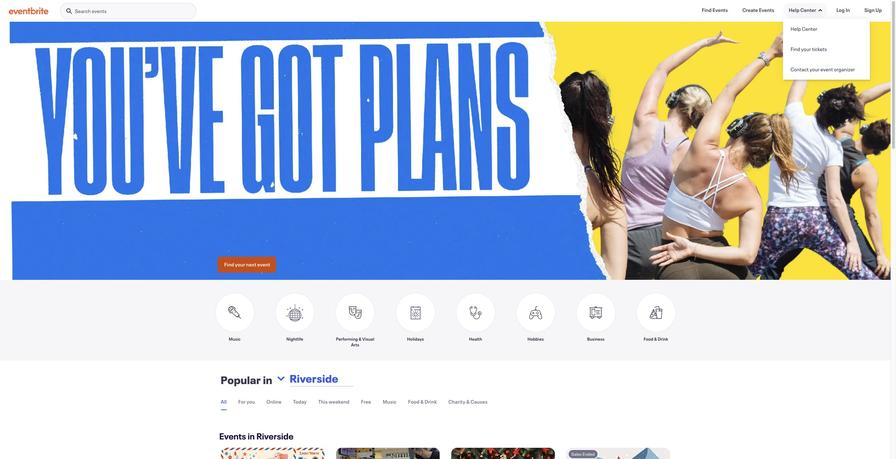 Task type: describe. For each thing, give the bounding box(es) containing it.
today
[[293, 399, 307, 406]]

riverside
[[257, 431, 294, 442]]

hobbies link
[[516, 293, 556, 348]]

events
[[92, 8, 107, 14]]

0 horizontal spatial events
[[219, 431, 246, 442]]

hobbies
[[528, 336, 544, 342]]

organizer
[[834, 66, 855, 73]]

nightlife
[[287, 336, 303, 342]]

business
[[587, 336, 605, 342]]

help inside "link"
[[791, 25, 801, 32]]

find your tickets link
[[783, 39, 870, 59]]

food inside food & drink link
[[644, 336, 654, 342]]

search events button
[[60, 3, 196, 19]]

free
[[361, 399, 371, 406]]

log
[[837, 7, 845, 13]]

find events
[[702, 7, 728, 13]]

help center link
[[783, 19, 870, 39]]

sales
[[572, 452, 582, 457]]

nightlife link
[[275, 293, 315, 348]]

visual
[[362, 336, 374, 342]]

tickets
[[812, 46, 827, 53]]

create
[[743, 7, 758, 13]]

socal etsy guild market riverside november 2023 primary image image
[[336, 448, 440, 459]]

music button
[[383, 394, 397, 410]]

0 vertical spatial help
[[789, 7, 800, 13]]

sign up
[[865, 7, 882, 13]]

business link
[[576, 293, 616, 348]]

for
[[238, 399, 246, 406]]

log in link
[[831, 3, 856, 17]]

find your next event link
[[218, 257, 276, 273]]

health link
[[456, 293, 496, 348]]

music link
[[215, 293, 255, 348]]

sales ended
[[572, 452, 595, 457]]

online
[[267, 399, 282, 406]]

sign
[[865, 7, 875, 13]]

food & drink button
[[408, 394, 437, 410]]

& inside charity & causes button
[[466, 399, 470, 406]]

popular in
[[221, 373, 272, 387]]

event inside submenu element
[[821, 66, 833, 73]]

find your tickets
[[791, 46, 827, 53]]

homepage header image
[[0, 22, 896, 280]]

performing & visual arts link
[[335, 293, 375, 348]]

events for create events
[[759, 7, 775, 13]]

0 vertical spatial drink
[[658, 336, 669, 342]]

in for popular
[[263, 373, 272, 387]]

this weekend button
[[318, 394, 350, 410]]

food & drink link
[[636, 293, 676, 348]]

find for find events
[[702, 7, 712, 13]]

find for find your next event
[[224, 261, 234, 268]]

log in
[[837, 7, 850, 13]]

sb community christmas around the world primary image image
[[451, 448, 555, 459]]

find your next event
[[224, 261, 270, 268]]

eventbrite image
[[9, 7, 49, 14]]

in
[[846, 7, 850, 13]]

1 vertical spatial event
[[257, 261, 270, 268]]

0 horizontal spatial food & drink
[[408, 399, 437, 406]]



Task type: vqa. For each thing, say whether or not it's contained in the screenshot.
2nd View More element from the top
no



Task type: locate. For each thing, give the bounding box(es) containing it.
1 vertical spatial your
[[810, 66, 820, 73]]

sign up link
[[859, 3, 888, 17]]

today button
[[293, 394, 307, 410]]

for you
[[238, 399, 255, 406]]

charity & causes
[[449, 399, 488, 406]]

food
[[644, 336, 654, 342], [408, 399, 420, 406]]

your left tickets
[[801, 46, 811, 53]]

holidays link
[[396, 293, 435, 348]]

1 vertical spatial center
[[802, 25, 818, 32]]

0 horizontal spatial find
[[224, 261, 234, 268]]

1 horizontal spatial drink
[[658, 336, 669, 342]]

0 horizontal spatial food
[[408, 399, 420, 406]]

1 vertical spatial help center
[[791, 25, 818, 32]]

find inside submenu element
[[791, 46, 801, 53]]

charity
[[449, 399, 466, 406]]

0 vertical spatial your
[[801, 46, 811, 53]]

search events
[[75, 8, 107, 14]]

event
[[821, 66, 833, 73], [257, 261, 270, 268]]

popular
[[221, 373, 261, 387]]

events in riverside
[[219, 431, 294, 442]]

0 vertical spatial food & drink
[[644, 336, 669, 342]]

in
[[263, 373, 272, 387], [248, 431, 255, 442]]

all button
[[221, 394, 227, 411]]

events right create
[[759, 7, 775, 13]]

drink inside button
[[425, 399, 437, 406]]

arts
[[351, 342, 359, 348]]

in up online
[[263, 373, 272, 387]]

help right create events
[[789, 7, 800, 13]]

weekend
[[329, 399, 350, 406]]

health
[[469, 336, 482, 342]]

charity & causes button
[[449, 394, 488, 410]]

help up find your tickets on the top of the page
[[791, 25, 801, 32]]

0 horizontal spatial drink
[[425, 399, 437, 406]]

performing & visual arts
[[336, 336, 374, 348]]

your for next
[[235, 261, 245, 268]]

1 vertical spatial in
[[248, 431, 255, 442]]

2023 ctc holiday reception in riverside primary image image
[[221, 448, 324, 459]]

&
[[359, 336, 362, 342], [654, 336, 657, 342], [421, 399, 424, 406], [466, 399, 470, 406]]

food inside food & drink button
[[408, 399, 420, 406]]

0 vertical spatial center
[[801, 7, 817, 13]]

1 vertical spatial food
[[408, 399, 420, 406]]

0 vertical spatial find
[[702, 7, 712, 13]]

submenu element
[[783, 19, 870, 80]]

0 vertical spatial event
[[821, 66, 833, 73]]

next
[[246, 261, 256, 268]]

your for tickets
[[801, 46, 811, 53]]

center up find your tickets on the top of the page
[[802, 25, 818, 32]]

1 horizontal spatial event
[[821, 66, 833, 73]]

events for find events
[[713, 7, 728, 13]]

help center up find your tickets on the top of the page
[[791, 25, 818, 32]]

performing
[[336, 336, 358, 342]]

0 horizontal spatial event
[[257, 261, 270, 268]]

up
[[876, 7, 882, 13]]

events down all button
[[219, 431, 246, 442]]

events
[[713, 7, 728, 13], [759, 7, 775, 13], [219, 431, 246, 442]]

free button
[[361, 394, 371, 410]]

center inside "link"
[[802, 25, 818, 32]]

help center
[[789, 7, 817, 13], [791, 25, 818, 32]]

2 vertical spatial your
[[235, 261, 245, 268]]

diy seasonal decoration workshop primary image image
[[567, 448, 670, 459]]

help
[[789, 7, 800, 13], [791, 25, 801, 32]]

0 vertical spatial music
[[229, 336, 241, 342]]

causes
[[471, 399, 488, 406]]

2 horizontal spatial find
[[791, 46, 801, 53]]

0 vertical spatial in
[[263, 373, 272, 387]]

holidays
[[407, 336, 424, 342]]

your
[[801, 46, 811, 53], [810, 66, 820, 73], [235, 261, 245, 268]]

1 vertical spatial food & drink
[[408, 399, 437, 406]]

center
[[801, 7, 817, 13], [802, 25, 818, 32]]

1 horizontal spatial food & drink
[[644, 336, 669, 342]]

None text field
[[288, 367, 421, 391]]

1 horizontal spatial in
[[263, 373, 272, 387]]

& inside the performing & visual arts
[[359, 336, 362, 342]]

contact
[[791, 66, 809, 73]]

online button
[[267, 394, 282, 410]]

help center inside the "help center" "link"
[[791, 25, 818, 32]]

1 horizontal spatial food
[[644, 336, 654, 342]]

& inside food & drink link
[[654, 336, 657, 342]]

events inside 'link'
[[713, 7, 728, 13]]

event right next
[[257, 261, 270, 268]]

search
[[75, 8, 91, 14]]

in left riverside
[[248, 431, 255, 442]]

contact your event organizer
[[791, 66, 855, 73]]

all
[[221, 399, 227, 406]]

food & drink
[[644, 336, 669, 342], [408, 399, 437, 406]]

0 vertical spatial help center
[[789, 7, 817, 13]]

contact your event organizer link
[[783, 59, 870, 80]]

2 horizontal spatial events
[[759, 7, 775, 13]]

create events link
[[737, 3, 780, 17]]

1 vertical spatial help
[[791, 25, 801, 32]]

1 vertical spatial find
[[791, 46, 801, 53]]

events left create
[[713, 7, 728, 13]]

ended
[[583, 452, 595, 457]]

for you button
[[238, 394, 255, 410]]

find events link
[[696, 3, 734, 17]]

in for events
[[248, 431, 255, 442]]

event left organizer
[[821, 66, 833, 73]]

help center up the "help center" "link" at top
[[789, 7, 817, 13]]

1 horizontal spatial music
[[383, 399, 397, 406]]

2 vertical spatial find
[[224, 261, 234, 268]]

music
[[229, 336, 241, 342], [383, 399, 397, 406]]

this weekend
[[318, 399, 350, 406]]

0 horizontal spatial in
[[248, 431, 255, 442]]

& inside food & drink button
[[421, 399, 424, 406]]

find inside 'link'
[[702, 7, 712, 13]]

your for event
[[810, 66, 820, 73]]

center up the "help center" "link" at top
[[801, 7, 817, 13]]

0 horizontal spatial music
[[229, 336, 241, 342]]

1 horizontal spatial events
[[713, 7, 728, 13]]

this
[[318, 399, 328, 406]]

1 vertical spatial drink
[[425, 399, 437, 406]]

you
[[247, 399, 255, 406]]

find
[[702, 7, 712, 13], [791, 46, 801, 53], [224, 261, 234, 268]]

0 vertical spatial food
[[644, 336, 654, 342]]

your left next
[[235, 261, 245, 268]]

create events
[[743, 7, 775, 13]]

find for find your tickets
[[791, 46, 801, 53]]

your right contact
[[810, 66, 820, 73]]

1 vertical spatial music
[[383, 399, 397, 406]]

1 horizontal spatial find
[[702, 7, 712, 13]]

drink
[[658, 336, 669, 342], [425, 399, 437, 406]]



